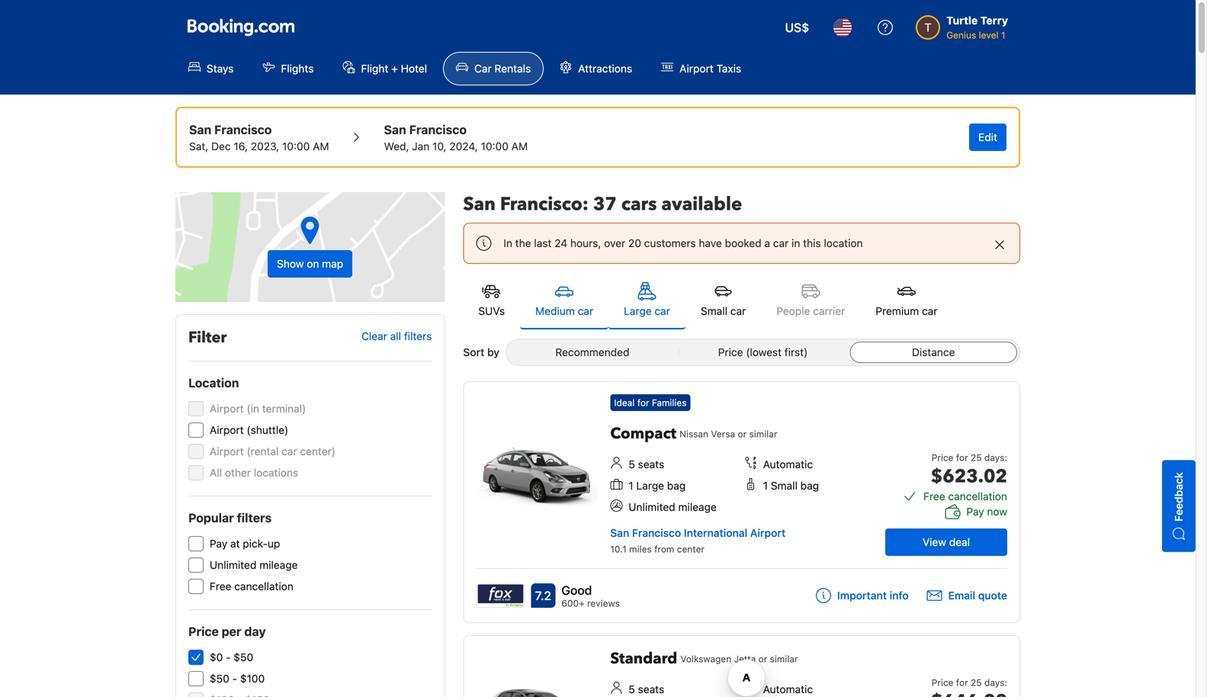 Task type: vqa. For each thing, say whether or not it's contained in the screenshot.
San Francisco International Airport 10.1 miles from center
yes



Task type: locate. For each thing, give the bounding box(es) containing it.
attractions link
[[547, 52, 646, 85]]

1 seats from the top
[[638, 458, 665, 471]]

or for standard
[[759, 654, 768, 665]]

1 vertical spatial days:
[[985, 678, 1008, 688]]

first)
[[785, 346, 808, 359]]

san inside 'san francisco wed, jan 10, 2024, 10:00 am'
[[384, 122, 406, 137]]

drop-off location element
[[384, 121, 528, 139]]

large down compact
[[637, 480, 665, 492]]

5 seats down standard
[[629, 683, 665, 696]]

1 vertical spatial 5
[[629, 683, 635, 696]]

location
[[188, 376, 239, 390]]

san for san francisco wed, jan 10, 2024, 10:00 am
[[384, 122, 406, 137]]

pay for pay at pick-up
[[210, 538, 228, 550]]

free
[[924, 490, 946, 503], [210, 580, 232, 593]]

sort by
[[463, 346, 500, 359]]

7.2 element
[[531, 584, 556, 608]]

0 vertical spatial for
[[638, 398, 650, 408]]

unlimited down 1 large bag
[[629, 501, 676, 513]]

1 5 seats from the top
[[629, 458, 665, 471]]

1 horizontal spatial unlimited mileage
[[629, 501, 717, 513]]

0 vertical spatial small
[[701, 305, 728, 317]]

0 vertical spatial 25
[[971, 452, 982, 463]]

standard
[[611, 649, 678, 669]]

0 vertical spatial free cancellation
[[924, 490, 1008, 503]]

on
[[307, 257, 319, 270]]

25 for price for 25 days:
[[971, 678, 982, 688]]

1 horizontal spatial filters
[[404, 330, 432, 343]]

0 vertical spatial or
[[738, 429, 747, 439]]

0 horizontal spatial free cancellation
[[210, 580, 294, 593]]

attractions
[[579, 62, 633, 75]]

san francisco international airport button
[[611, 527, 786, 539]]

price
[[719, 346, 744, 359], [932, 452, 954, 463], [188, 624, 219, 639], [932, 678, 954, 688]]

10:00 right 2024, at the top of the page
[[481, 140, 509, 153]]

0 horizontal spatial unlimited mileage
[[210, 559, 298, 571]]

up
[[268, 538, 280, 550]]

filters inside button
[[404, 330, 432, 343]]

similar for compact
[[750, 429, 778, 439]]

booked
[[725, 237, 762, 249]]

2 san francisco group from the left
[[384, 121, 528, 154]]

flights link
[[250, 52, 327, 85]]

large car button
[[609, 273, 686, 330]]

filters up pick-
[[237, 511, 272, 525]]

0 horizontal spatial -
[[226, 651, 231, 664]]

16,
[[234, 140, 248, 153]]

1 vertical spatial automatic
[[763, 683, 813, 696]]

24
[[555, 237, 568, 249]]

0 vertical spatial pay
[[967, 505, 985, 518]]

0 vertical spatial automatic
[[763, 458, 813, 471]]

airport taxis
[[680, 62, 742, 75]]

2 25 from the top
[[971, 678, 982, 688]]

2 days: from the top
[[985, 678, 1008, 688]]

car up locations
[[282, 445, 297, 458]]

5 seats
[[629, 458, 665, 471], [629, 683, 665, 696]]

all
[[390, 330, 401, 343]]

price for price (lowest first)
[[719, 346, 744, 359]]

$50 - $100
[[210, 673, 265, 685]]

product card group
[[463, 381, 1021, 623], [463, 636, 1021, 697]]

5 seats up 1 large bag
[[629, 458, 665, 471]]

this
[[804, 237, 821, 249]]

san
[[189, 122, 212, 137], [384, 122, 406, 137], [463, 192, 496, 217], [611, 527, 630, 539]]

reviews
[[587, 598, 620, 609]]

1 horizontal spatial unlimited
[[629, 501, 676, 513]]

similar right versa
[[750, 429, 778, 439]]

am inside 'san francisco wed, jan 10, 2024, 10:00 am'
[[512, 140, 528, 153]]

car left the small car on the right
[[655, 305, 671, 317]]

days: for price for 25 days: $623.02
[[985, 452, 1008, 463]]

1 horizontal spatial free cancellation
[[924, 490, 1008, 503]]

show on map
[[277, 257, 343, 270]]

san down 2024, at the top of the page
[[463, 192, 496, 217]]

0 vertical spatial unlimited
[[629, 501, 676, 513]]

days:
[[985, 452, 1008, 463], [985, 678, 1008, 688]]

0 vertical spatial 5
[[629, 458, 635, 471]]

0 horizontal spatial filters
[[237, 511, 272, 525]]

airport left the (in
[[210, 402, 244, 415]]

pay left at
[[210, 538, 228, 550]]

1 am from the left
[[313, 140, 329, 153]]

francisco inside san francisco international airport 10.1 miles from center
[[632, 527, 681, 539]]

francisco up 16,
[[214, 122, 272, 137]]

1 horizontal spatial san francisco group
[[384, 121, 528, 154]]

san inside san francisco international airport 10.1 miles from center
[[611, 527, 630, 539]]

for inside price for 25 days: $623.02
[[957, 452, 969, 463]]

large up recommended
[[624, 305, 652, 317]]

car rentals link
[[443, 52, 544, 85]]

$50 up $50 - $100
[[234, 651, 253, 664]]

- right the "$0"
[[226, 651, 231, 664]]

1 vertical spatial or
[[759, 654, 768, 665]]

pick-up location element
[[189, 121, 329, 139]]

airport taxis link
[[649, 52, 755, 85]]

0 vertical spatial 5 seats
[[629, 458, 665, 471]]

1 vertical spatial filters
[[237, 511, 272, 525]]

0 vertical spatial $50
[[234, 651, 253, 664]]

10:00 right 2023,
[[282, 140, 310, 153]]

10:00 inside san francisco sat, dec 16, 2023, 10:00 am
[[282, 140, 310, 153]]

airport inside san francisco international airport 10.1 miles from center
[[751, 527, 786, 539]]

2024,
[[450, 140, 478, 153]]

popular
[[188, 511, 234, 525]]

0 horizontal spatial san francisco group
[[189, 121, 329, 154]]

0 horizontal spatial 10:00
[[282, 140, 310, 153]]

unlimited down at
[[210, 559, 257, 571]]

or inside standard volkswagen jetta or similar
[[759, 654, 768, 665]]

feedback
[[1173, 472, 1186, 522]]

unlimited mileage down 1 large bag
[[629, 501, 717, 513]]

10:00 inside 'san francisco wed, jan 10, 2024, 10:00 am'
[[481, 140, 509, 153]]

seats
[[638, 458, 665, 471], [638, 683, 665, 696]]

pay
[[967, 505, 985, 518], [210, 538, 228, 550]]

car rentals
[[475, 62, 531, 75]]

price for price for 25 days: $623.02
[[932, 452, 954, 463]]

supplied by fox image
[[477, 584, 524, 607]]

1 horizontal spatial or
[[759, 654, 768, 665]]

0 horizontal spatial unlimited
[[210, 559, 257, 571]]

cars
[[622, 192, 657, 217]]

am right 2023,
[[313, 140, 329, 153]]

mileage up san francisco international airport button
[[679, 501, 717, 513]]

1 horizontal spatial small
[[771, 480, 798, 492]]

2 am from the left
[[512, 140, 528, 153]]

1 vertical spatial large
[[637, 480, 665, 492]]

filters right all
[[404, 330, 432, 343]]

terminal)
[[262, 402, 306, 415]]

free down $623.02
[[924, 490, 946, 503]]

view deal
[[923, 536, 971, 549]]

product card group containing $623.02
[[463, 381, 1021, 623]]

hotel
[[401, 62, 427, 75]]

1 5 from the top
[[629, 458, 635, 471]]

center
[[677, 544, 705, 555]]

am right 2024, at the top of the page
[[512, 140, 528, 153]]

airport for airport taxis
[[680, 62, 714, 75]]

0 horizontal spatial 1
[[629, 480, 634, 492]]

0 horizontal spatial or
[[738, 429, 747, 439]]

2 automatic from the top
[[763, 683, 813, 696]]

0 vertical spatial large
[[624, 305, 652, 317]]

genius
[[947, 30, 977, 40]]

2 vertical spatial for
[[957, 678, 969, 688]]

san francisco group
[[189, 121, 329, 154], [384, 121, 528, 154]]

25 inside price for 25 days: $623.02
[[971, 452, 982, 463]]

customers
[[645, 237, 696, 249]]

1 horizontal spatial free
[[924, 490, 946, 503]]

1 vertical spatial -
[[232, 673, 237, 685]]

san inside san francisco sat, dec 16, 2023, 10:00 am
[[189, 122, 212, 137]]

10:00 for san francisco wed, jan 10, 2024, 10:00 am
[[481, 140, 509, 153]]

5 down standard
[[629, 683, 635, 696]]

similar right "jetta" on the bottom
[[770, 654, 798, 665]]

1 vertical spatial free cancellation
[[210, 580, 294, 593]]

0 vertical spatial days:
[[985, 452, 1008, 463]]

2 horizontal spatial francisco
[[632, 527, 681, 539]]

car for large car
[[655, 305, 671, 317]]

0 horizontal spatial cancellation
[[234, 580, 294, 593]]

or right "jetta" on the bottom
[[759, 654, 768, 665]]

or right versa
[[738, 429, 747, 439]]

0 horizontal spatial mileage
[[260, 559, 298, 571]]

customer rating 7.2 good element
[[562, 581, 620, 600]]

mileage down "up"
[[260, 559, 298, 571]]

1 for 1 small bag
[[763, 480, 768, 492]]

1 vertical spatial pay
[[210, 538, 228, 550]]

am inside san francisco sat, dec 16, 2023, 10:00 am
[[313, 140, 329, 153]]

airport up 'all'
[[210, 445, 244, 458]]

1 horizontal spatial bag
[[801, 480, 820, 492]]

0 vertical spatial filters
[[404, 330, 432, 343]]

car up price (lowest first)
[[731, 305, 746, 317]]

1 product card group from the top
[[463, 381, 1021, 623]]

10:00
[[282, 140, 310, 153], [481, 140, 509, 153]]

10,
[[433, 140, 447, 153]]

drop-off date element
[[384, 139, 528, 154]]

car right premium
[[922, 305, 938, 317]]

similar inside standard volkswagen jetta or similar
[[770, 654, 798, 665]]

2 bag from the left
[[801, 480, 820, 492]]

0 vertical spatial similar
[[750, 429, 778, 439]]

0 horizontal spatial pay
[[210, 538, 228, 550]]

san for san francisco: 37 cars available
[[463, 192, 496, 217]]

unlimited mileage down pick-
[[210, 559, 298, 571]]

other
[[225, 467, 251, 479]]

francisco inside san francisco sat, dec 16, 2023, 10:00 am
[[214, 122, 272, 137]]

or
[[738, 429, 747, 439], [759, 654, 768, 665]]

airport down airport (in terminal)
[[210, 424, 244, 436]]

1 vertical spatial free
[[210, 580, 232, 593]]

cancellation down pick-
[[234, 580, 294, 593]]

1 vertical spatial cancellation
[[234, 580, 294, 593]]

0 horizontal spatial am
[[313, 140, 329, 153]]

(shuttle)
[[247, 424, 289, 436]]

5 down compact
[[629, 458, 635, 471]]

similar inside "compact nissan versa or similar"
[[750, 429, 778, 439]]

days: inside price for 25 days: $623.02
[[985, 452, 1008, 463]]

10.1
[[611, 544, 627, 555]]

over
[[604, 237, 626, 249]]

san up wed,
[[384, 122, 406, 137]]

0 horizontal spatial bag
[[667, 480, 686, 492]]

1 25 from the top
[[971, 452, 982, 463]]

unlimited
[[629, 501, 676, 513], [210, 559, 257, 571]]

1 san francisco group from the left
[[189, 121, 329, 154]]

1 horizontal spatial 10:00
[[481, 140, 509, 153]]

san for san francisco sat, dec 16, 2023, 10:00 am
[[189, 122, 212, 137]]

airport (rental car center)
[[210, 445, 336, 458]]

mileage
[[679, 501, 717, 513], [260, 559, 298, 571]]

edit button
[[970, 124, 1007, 151]]

1 automatic from the top
[[763, 458, 813, 471]]

francisco up from
[[632, 527, 681, 539]]

1 horizontal spatial 1
[[763, 480, 768, 492]]

jetta
[[734, 654, 756, 665]]

2 product card group from the top
[[463, 636, 1021, 697]]

view
[[923, 536, 947, 549]]

airport for airport (in terminal)
[[210, 402, 244, 415]]

free down at
[[210, 580, 232, 593]]

versa
[[711, 429, 736, 439]]

cancellation up pay now
[[949, 490, 1008, 503]]

1 vertical spatial seats
[[638, 683, 665, 696]]

similar
[[750, 429, 778, 439], [770, 654, 798, 665]]

car right medium
[[578, 305, 594, 317]]

seats down standard
[[638, 683, 665, 696]]

1 vertical spatial mileage
[[260, 559, 298, 571]]

free cancellation down $623.02
[[924, 490, 1008, 503]]

san francisco sat, dec 16, 2023, 10:00 am
[[189, 122, 329, 153]]

important info button
[[816, 588, 909, 604]]

0 horizontal spatial small
[[701, 305, 728, 317]]

francisco up 10,
[[409, 122, 467, 137]]

seats up 1 large bag
[[638, 458, 665, 471]]

25
[[971, 452, 982, 463], [971, 678, 982, 688]]

5
[[629, 458, 635, 471], [629, 683, 635, 696]]

0 vertical spatial cancellation
[[949, 490, 1008, 503]]

0 vertical spatial free
[[924, 490, 946, 503]]

small
[[701, 305, 728, 317], [771, 480, 798, 492]]

san up the sat,
[[189, 122, 212, 137]]

1 vertical spatial similar
[[770, 654, 798, 665]]

price for 25 days: $623.02
[[931, 452, 1008, 489]]

0 vertical spatial seats
[[638, 458, 665, 471]]

level
[[979, 30, 999, 40]]

1 vertical spatial 5 seats
[[629, 683, 665, 696]]

1 vertical spatial $50
[[210, 673, 230, 685]]

important
[[838, 589, 887, 602]]

1 horizontal spatial -
[[232, 673, 237, 685]]

francisco inside 'san francisco wed, jan 10, 2024, 10:00 am'
[[409, 122, 467, 137]]

- left $100
[[232, 673, 237, 685]]

pay at pick-up
[[210, 538, 280, 550]]

suvs
[[479, 305, 505, 317]]

free cancellation down pick-
[[210, 580, 294, 593]]

pay left the now on the bottom of page
[[967, 505, 985, 518]]

2 10:00 from the left
[[481, 140, 509, 153]]

2 5 seats from the top
[[629, 683, 665, 696]]

small inside button
[[701, 305, 728, 317]]

2 horizontal spatial 1
[[1002, 30, 1006, 40]]

nissan
[[680, 429, 709, 439]]

0 vertical spatial -
[[226, 651, 231, 664]]

1 10:00 from the left
[[282, 140, 310, 153]]

skip to main content element
[[0, 0, 1196, 95]]

price inside 'sort by' element
[[719, 346, 744, 359]]

airport right international
[[751, 527, 786, 539]]

0 vertical spatial product card group
[[463, 381, 1021, 623]]

airport inside skip to main content 'element'
[[680, 62, 714, 75]]

price inside price for 25 days: $623.02
[[932, 452, 954, 463]]

1 vertical spatial 25
[[971, 678, 982, 688]]

2 5 from the top
[[629, 683, 635, 696]]

families
[[652, 398, 687, 408]]

1 bag from the left
[[667, 480, 686, 492]]

good
[[562, 583, 592, 598]]

1 vertical spatial small
[[771, 480, 798, 492]]

1 horizontal spatial pay
[[967, 505, 985, 518]]

airport left taxis
[[680, 62, 714, 75]]

for for price for 25 days:
[[957, 678, 969, 688]]

1 days: from the top
[[985, 452, 1008, 463]]

1 vertical spatial for
[[957, 452, 969, 463]]

0 vertical spatial mileage
[[679, 501, 717, 513]]

san up 10.1 at the right of the page
[[611, 527, 630, 539]]

$50 down the "$0"
[[210, 673, 230, 685]]

pay now
[[967, 505, 1008, 518]]

car for small car
[[731, 305, 746, 317]]

0 horizontal spatial francisco
[[214, 122, 272, 137]]

flight + hotel link
[[330, 52, 440, 85]]

distance
[[912, 346, 956, 359]]

1 horizontal spatial $50
[[234, 651, 253, 664]]

or inside "compact nissan versa or similar"
[[738, 429, 747, 439]]

people
[[777, 305, 811, 317]]

1 horizontal spatial francisco
[[409, 122, 467, 137]]

jan
[[412, 140, 430, 153]]

1 vertical spatial product card group
[[463, 636, 1021, 697]]

1 horizontal spatial am
[[512, 140, 528, 153]]

last
[[534, 237, 552, 249]]

similar for standard
[[770, 654, 798, 665]]



Task type: describe. For each thing, give the bounding box(es) containing it.
(in
[[247, 402, 259, 415]]

feedback button
[[1163, 460, 1196, 552]]

miles
[[630, 544, 652, 555]]

premium car button
[[861, 273, 953, 328]]

flight + hotel
[[361, 62, 427, 75]]

large inside button
[[624, 305, 652, 317]]

taxis
[[717, 62, 742, 75]]

filter
[[188, 327, 227, 348]]

compact
[[611, 423, 677, 444]]

for for ideal for families
[[638, 398, 650, 408]]

medium car button
[[520, 273, 609, 330]]

popular filters
[[188, 511, 272, 525]]

people carrier button
[[762, 273, 861, 328]]

suvs button
[[463, 273, 520, 328]]

sort by element
[[506, 339, 1021, 366]]

2 seats from the top
[[638, 683, 665, 696]]

price for price for 25 days:
[[932, 678, 954, 688]]

ideal
[[614, 398, 635, 408]]

day
[[244, 624, 266, 639]]

medium
[[536, 305, 575, 317]]

1 inside turtle terry genius level 1
[[1002, 30, 1006, 40]]

email quote button
[[927, 588, 1008, 604]]

20
[[629, 237, 642, 249]]

rentals
[[495, 62, 531, 75]]

1 small bag
[[763, 480, 820, 492]]

premium car
[[876, 305, 938, 317]]

2023,
[[251, 140, 279, 153]]

1 large bag
[[629, 480, 686, 492]]

for for price for 25 days: $623.02
[[957, 452, 969, 463]]

dec
[[211, 140, 231, 153]]

0 horizontal spatial free
[[210, 580, 232, 593]]

or for compact
[[738, 429, 747, 439]]

email
[[949, 589, 976, 602]]

email quote
[[949, 589, 1008, 602]]

francisco for san francisco sat, dec 16, 2023, 10:00 am
[[214, 122, 272, 137]]

1 horizontal spatial cancellation
[[949, 490, 1008, 503]]

pick-up date element
[[189, 139, 329, 154]]

car
[[475, 62, 492, 75]]

0 vertical spatial unlimited mileage
[[629, 501, 717, 513]]

francisco for san francisco international airport 10.1 miles from center
[[632, 527, 681, 539]]

flights
[[281, 62, 314, 75]]

good 600+ reviews
[[562, 583, 620, 609]]

map
[[322, 257, 343, 270]]

available
[[662, 192, 743, 217]]

standard volkswagen jetta or similar
[[611, 649, 798, 669]]

car for premium car
[[922, 305, 938, 317]]

all other locations
[[210, 467, 298, 479]]

sort
[[463, 346, 485, 359]]

car for medium car
[[578, 305, 594, 317]]

price (lowest first)
[[719, 346, 808, 359]]

days: for price for 25 days:
[[985, 678, 1008, 688]]

am for san francisco wed, jan 10, 2024, 10:00 am
[[512, 140, 528, 153]]

1 horizontal spatial mileage
[[679, 501, 717, 513]]

deal
[[950, 536, 971, 549]]

show on map button
[[175, 192, 445, 302]]

0 horizontal spatial $50
[[210, 673, 230, 685]]

san francisco wed, jan 10, 2024, 10:00 am
[[384, 122, 528, 153]]

airport for airport (rental car center)
[[210, 445, 244, 458]]

us$
[[785, 20, 810, 35]]

flight
[[361, 62, 389, 75]]

10:00 for san francisco sat, dec 16, 2023, 10:00 am
[[282, 140, 310, 153]]

stays link
[[175, 52, 247, 85]]

am for san francisco sat, dec 16, 2023, 10:00 am
[[313, 140, 329, 153]]

small car
[[701, 305, 746, 317]]

airport (shuttle)
[[210, 424, 289, 436]]

important info
[[838, 589, 909, 602]]

turtle
[[947, 14, 978, 27]]

$100
[[240, 673, 265, 685]]

sat,
[[189, 140, 209, 153]]

price for 25 days:
[[932, 678, 1008, 688]]

1 vertical spatial unlimited
[[210, 559, 257, 571]]

price for price per day
[[188, 624, 219, 639]]

view deal button
[[886, 529, 1008, 556]]

locations
[[254, 467, 298, 479]]

car right 'a' at the top right of the page
[[774, 237, 789, 249]]

(lowest
[[746, 346, 782, 359]]

terry
[[981, 14, 1009, 27]]

carrier
[[813, 305, 846, 317]]

$0 - $50
[[210, 651, 253, 664]]

$0
[[210, 651, 223, 664]]

edit
[[979, 131, 998, 143]]

all
[[210, 467, 222, 479]]

price per day
[[188, 624, 266, 639]]

- for $0
[[226, 651, 231, 664]]

san for san francisco international airport 10.1 miles from center
[[611, 527, 630, 539]]

clear all filters button
[[362, 330, 432, 343]]

per
[[222, 624, 242, 639]]

san francisco: 37 cars available
[[463, 192, 743, 217]]

location
[[824, 237, 863, 249]]

(rental
[[247, 445, 279, 458]]

ideal for families
[[614, 398, 687, 408]]

+
[[392, 62, 398, 75]]

7.2
[[535, 589, 552, 603]]

people carrier
[[777, 305, 846, 317]]

search summary element
[[175, 107, 1021, 168]]

25 for price for 25 days: $623.02
[[971, 452, 982, 463]]

a
[[765, 237, 771, 249]]

airport for airport (shuttle)
[[210, 424, 244, 436]]

bag for 1 large bag
[[667, 480, 686, 492]]

francisco:
[[500, 192, 589, 217]]

in
[[792, 237, 801, 249]]

pay for pay now
[[967, 505, 985, 518]]

1 for 1 large bag
[[629, 480, 634, 492]]

1 vertical spatial unlimited mileage
[[210, 559, 298, 571]]

center)
[[300, 445, 336, 458]]

hours,
[[571, 237, 602, 249]]

- for $50
[[232, 673, 237, 685]]

francisco for san francisco wed, jan 10, 2024, 10:00 am
[[409, 122, 467, 137]]

bag for 1 small bag
[[801, 480, 820, 492]]

600+
[[562, 598, 585, 609]]

san francisco international airport 10.1 miles from center
[[611, 527, 786, 555]]

$623.02
[[931, 464, 1008, 489]]

product card group containing standard
[[463, 636, 1021, 697]]

info
[[890, 589, 909, 602]]

compact nissan versa or similar
[[611, 423, 778, 444]]

quote
[[979, 589, 1008, 602]]



